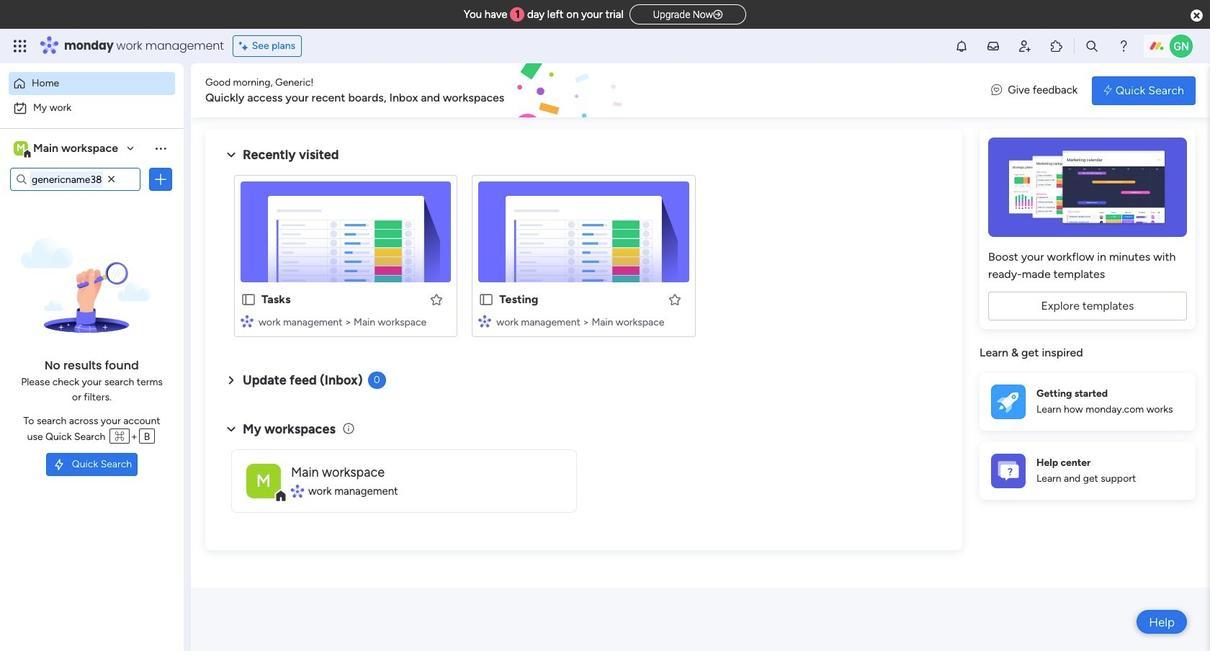 Task type: describe. For each thing, give the bounding box(es) containing it.
workspace selection element
[[14, 140, 120, 158]]

invite members image
[[1018, 39, 1032, 53]]

see plans image
[[239, 38, 252, 54]]

workspace options image
[[153, 141, 168, 155]]

open update feed (inbox) image
[[223, 372, 240, 389]]

help image
[[1117, 39, 1131, 53]]

1 option from the top
[[9, 72, 175, 95]]

public board image for add to favorites image
[[241, 292, 256, 308]]

0 element
[[368, 372, 386, 389]]

notifications image
[[955, 39, 969, 53]]

search everything image
[[1085, 39, 1099, 53]]

Search in workspace field
[[30, 171, 103, 188]]

add to favorites image
[[430, 292, 444, 307]]

help center element
[[980, 442, 1196, 500]]

select product image
[[13, 39, 27, 53]]



Task type: vqa. For each thing, say whether or not it's contained in the screenshot.
INVITE MEMBERS image in the right top of the page
yes



Task type: locate. For each thing, give the bounding box(es) containing it.
1 vertical spatial option
[[9, 97, 175, 120]]

1 public board image from the left
[[241, 292, 256, 308]]

getting started element
[[980, 373, 1196, 430]]

2 public board image from the left
[[479, 292, 494, 308]]

workspace image
[[246, 464, 281, 498]]

options image
[[153, 172, 168, 187]]

v2 user feedback image
[[992, 82, 1002, 99]]

add to favorites image
[[668, 292, 682, 307]]

monday marketplace image
[[1050, 39, 1064, 53]]

dapulse close image
[[1191, 9, 1203, 23]]

public board image for add to favorites icon
[[479, 292, 494, 308]]

update feed image
[[986, 39, 1001, 53]]

1 horizontal spatial public board image
[[479, 292, 494, 308]]

public board image
[[241, 292, 256, 308], [479, 292, 494, 308]]

2 option from the top
[[9, 97, 175, 120]]

close my workspaces image
[[223, 421, 240, 438]]

option
[[9, 72, 175, 95], [9, 97, 175, 120]]

close recently visited image
[[223, 146, 240, 164]]

0 vertical spatial option
[[9, 72, 175, 95]]

quick search results list box
[[223, 164, 945, 354]]

clear search image
[[104, 172, 119, 187]]

v2 bolt switch image
[[1104, 82, 1112, 98]]

dapulse rightstroke image
[[713, 9, 723, 20]]

0 horizontal spatial public board image
[[241, 292, 256, 308]]

generic name image
[[1170, 35, 1193, 58]]

workspace image
[[14, 140, 28, 156]]

templates image image
[[993, 138, 1183, 237]]



